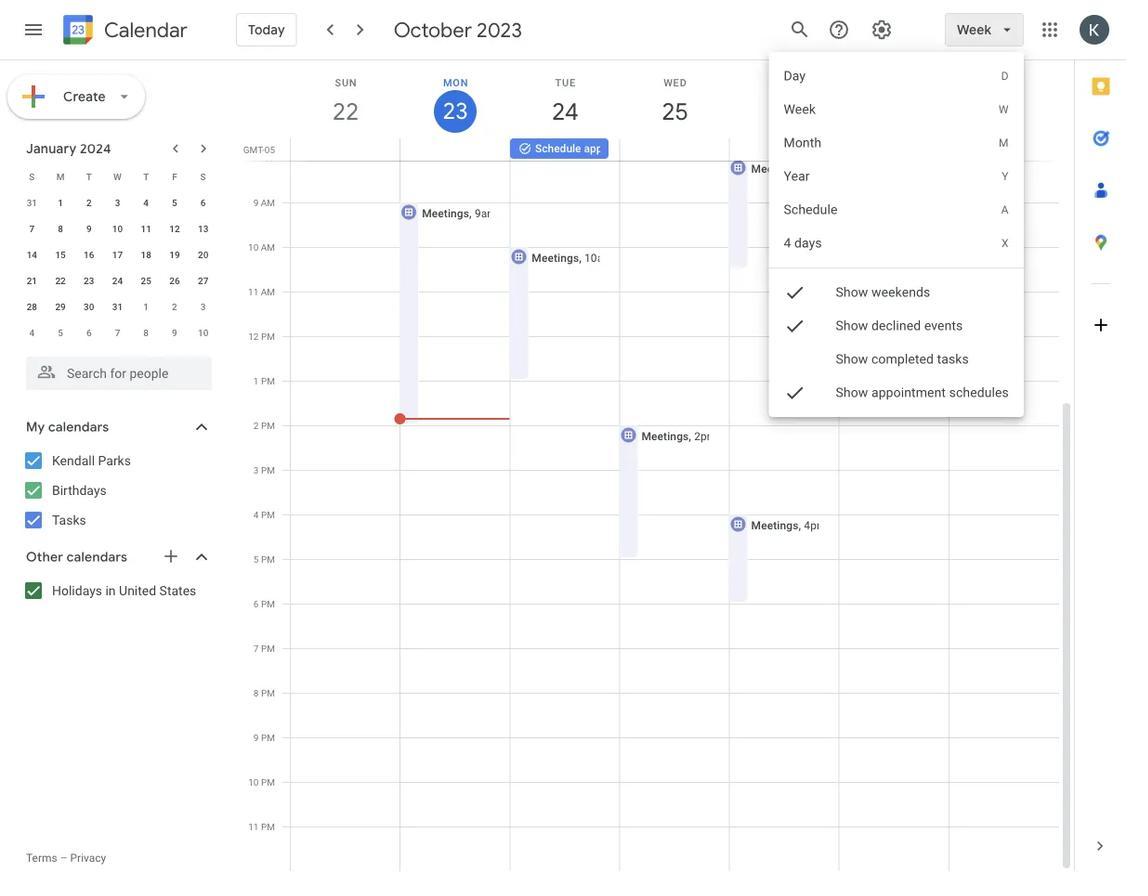 Task type: locate. For each thing, give the bounding box(es) containing it.
8 up 15 element on the left of the page
[[58, 223, 63, 234]]

s up december 31 element
[[29, 171, 35, 182]]

am down 8 am at the top
[[261, 197, 275, 208]]

8 am
[[253, 152, 275, 164]]

2 am from the top
[[261, 197, 275, 208]]

1 horizontal spatial 28
[[990, 96, 1017, 127]]

12 for 12 pm
[[248, 331, 259, 342]]

05
[[265, 144, 275, 155]]

meetings left 2pm
[[642, 430, 689, 443]]

22
[[331, 96, 358, 127], [55, 275, 66, 286]]

row containing 21
[[18, 268, 218, 294]]

31 element
[[106, 296, 129, 318]]

0 horizontal spatial 12
[[169, 223, 180, 234]]

0 vertical spatial calendars
[[48, 419, 109, 436]]

23 link
[[434, 90, 477, 133]]

1 vertical spatial calendars
[[67, 549, 127, 566]]

m inside menu item
[[1000, 137, 1010, 150]]

0 vertical spatial 24
[[551, 96, 578, 127]]

february 10 element
[[192, 322, 214, 344]]

0 horizontal spatial 26
[[169, 275, 180, 286]]

2 horizontal spatial 6
[[254, 599, 259, 610]]

calendar
[[104, 17, 188, 43]]

cell down the 25 link
[[620, 139, 730, 161]]

meetings left 9am
[[422, 207, 470, 220]]

row down the 10 element
[[18, 242, 218, 268]]

terms
[[26, 853, 57, 866]]

2 up '16' 'element'
[[86, 197, 92, 208]]

0 vertical spatial 2
[[86, 197, 92, 208]]

row down 31 element
[[18, 320, 218, 346]]

row containing 7
[[18, 216, 218, 242]]

row containing 28
[[18, 294, 218, 320]]

10 up the 11 pm
[[248, 777, 259, 788]]

1 vertical spatial m
[[56, 171, 65, 182]]

2 pm from the top
[[261, 376, 275, 387]]

4 for 4 days
[[784, 236, 792, 251]]

4 left days
[[784, 236, 792, 251]]

pm down 8 pm
[[261, 733, 275, 744]]

2 vertical spatial 3
[[254, 465, 259, 476]]

, for 2pm
[[689, 430, 692, 443]]

december 31 element
[[21, 192, 43, 214]]

schedule for schedule appointment
[[535, 142, 582, 155]]

24 inside "element"
[[112, 275, 123, 286]]

0 horizontal spatial 24
[[112, 275, 123, 286]]

1 horizontal spatial 31
[[112, 301, 123, 312]]

meetings for meetings , 8am
[[752, 162, 799, 175]]

mon 23
[[442, 77, 469, 126]]

25
[[661, 96, 688, 127], [141, 275, 151, 286]]

thu
[[774, 77, 797, 88]]

1 t from the left
[[86, 171, 92, 182]]

pm
[[261, 331, 275, 342], [261, 376, 275, 387], [261, 420, 275, 431], [261, 465, 275, 476], [261, 509, 275, 521], [261, 554, 275, 565], [261, 599, 275, 610], [261, 643, 275, 655], [261, 688, 275, 699], [261, 733, 275, 744], [261, 777, 275, 788], [261, 822, 275, 833]]

4 down 28 element
[[29, 327, 35, 338]]

2 vertical spatial 6
[[254, 599, 259, 610]]

calendars
[[48, 419, 109, 436], [67, 549, 127, 566]]

m down january 2024
[[56, 171, 65, 182]]

0 horizontal spatial 7
[[29, 223, 35, 234]]

0 horizontal spatial 31
[[27, 197, 37, 208]]

1 horizontal spatial 12
[[248, 331, 259, 342]]

26
[[771, 96, 797, 127], [169, 275, 180, 286]]

show for show appointment schedules
[[836, 385, 869, 401]]

october 2023
[[394, 17, 522, 43]]

11 inside row
[[141, 223, 151, 234]]

1 vertical spatial week
[[784, 102, 816, 117]]

show for show completed tasks
[[836, 352, 869, 367]]

1 horizontal spatial s
[[200, 171, 206, 182]]

14 element
[[21, 244, 43, 266]]

pm for 6 pm
[[261, 599, 275, 610]]

5 pm
[[254, 554, 275, 565]]

pm up 2 pm
[[261, 376, 275, 387]]

0 vertical spatial schedule
[[535, 142, 582, 155]]

row down 2024
[[18, 164, 218, 190]]

january
[[26, 140, 77, 157]]

meetings for meetings , 9am
[[422, 207, 470, 220]]

pm down 7 pm
[[261, 688, 275, 699]]

1 right december 31 element
[[58, 197, 63, 208]]

t left f
[[143, 171, 149, 182]]

2 check from the top
[[784, 315, 807, 337]]

23 inside row
[[84, 275, 94, 286]]

12 pm from the top
[[261, 822, 275, 833]]

check checkbox item up declined
[[769, 276, 1025, 310]]

5 pm from the top
[[261, 509, 275, 521]]

3 show from the top
[[836, 352, 869, 367]]

30
[[84, 301, 94, 312]]

11
[[141, 223, 151, 234], [248, 286, 259, 298], [248, 822, 259, 833]]

1 vertical spatial 23
[[84, 275, 94, 286]]

10 pm from the top
[[261, 733, 275, 744]]

29 element
[[49, 296, 72, 318]]

0 horizontal spatial schedule
[[535, 142, 582, 155]]

schedule
[[535, 142, 582, 155], [784, 202, 838, 218]]

2 vertical spatial 7
[[254, 643, 259, 655]]

2 horizontal spatial 7
[[254, 643, 259, 655]]

0 vertical spatial 28
[[990, 96, 1017, 127]]

0 horizontal spatial 3
[[115, 197, 120, 208]]

10 for 'february 10' element
[[198, 327, 209, 338]]

0 horizontal spatial 22
[[55, 275, 66, 286]]

appointment
[[584, 142, 648, 155], [872, 385, 947, 401]]

7 pm
[[254, 643, 275, 655]]

pm down the 4 pm
[[261, 554, 275, 565]]

day
[[784, 68, 806, 84]]

0 vertical spatial 31
[[27, 197, 37, 208]]

day menu item
[[769, 60, 1025, 93]]

sat 28
[[990, 77, 1017, 127]]

6 up 13 element
[[201, 197, 206, 208]]

2 vertical spatial 1
[[254, 376, 259, 387]]

1 horizontal spatial 24
[[551, 96, 578, 127]]

calendars up 'in'
[[67, 549, 127, 566]]

7 down 6 pm
[[254, 643, 259, 655]]

add other calendars image
[[162, 548, 180, 566]]

1 vertical spatial 6
[[86, 327, 92, 338]]

am up 12 pm at the left top of page
[[261, 286, 275, 298]]

pm for 11 pm
[[261, 822, 275, 833]]

cell
[[291, 139, 401, 161], [401, 139, 510, 161], [620, 139, 730, 161], [730, 139, 840, 161], [949, 139, 1059, 161]]

show inside checkbox item
[[836, 352, 869, 367]]

days
[[795, 236, 823, 251]]

0 vertical spatial 6
[[201, 197, 206, 208]]

january 2024 grid
[[18, 164, 218, 346]]

w down sat on the top right
[[999, 103, 1010, 116]]

1 down 12 pm at the left top of page
[[254, 376, 259, 387]]

1 vertical spatial 24
[[112, 275, 123, 286]]

2 vertical spatial 2
[[254, 420, 259, 431]]

appointment inside button
[[584, 142, 648, 155]]

10 down february 3 element
[[198, 327, 209, 338]]

7 up 14 element
[[29, 223, 35, 234]]

1 horizontal spatial schedule
[[784, 202, 838, 218]]

1 cell from the left
[[291, 139, 401, 161]]

0 horizontal spatial 6
[[86, 327, 92, 338]]

1 horizontal spatial 3
[[201, 301, 206, 312]]

30 element
[[78, 296, 100, 318]]

am up the 9 am
[[261, 152, 275, 164]]

9 am
[[253, 197, 275, 208]]

meetings , 2pm
[[642, 430, 717, 443]]

0 horizontal spatial 1
[[58, 197, 63, 208]]

None search field
[[0, 350, 231, 390]]

1 vertical spatial 7
[[115, 327, 120, 338]]

0 horizontal spatial t
[[86, 171, 92, 182]]

schedules
[[950, 385, 1010, 401]]

week down thu
[[784, 102, 816, 117]]

2 show from the top
[[836, 318, 869, 334]]

12 element
[[164, 218, 186, 240]]

5 up 12 element
[[172, 197, 177, 208]]

31
[[27, 197, 37, 208], [112, 301, 123, 312]]

1 am from the top
[[261, 152, 275, 164]]

11 pm
[[248, 822, 275, 833]]

january 2024
[[26, 140, 111, 157]]

3
[[115, 197, 120, 208], [201, 301, 206, 312], [254, 465, 259, 476]]

4 for 4 pm
[[254, 509, 259, 521]]

holidays
[[52, 583, 102, 599]]

0 vertical spatial 7
[[29, 223, 35, 234]]

5 row from the top
[[18, 268, 218, 294]]

m down 28 link
[[1000, 137, 1010, 150]]

23 up 30
[[84, 275, 94, 286]]

1 vertical spatial 25
[[141, 275, 151, 286]]

2 row from the top
[[18, 190, 218, 216]]

february 3 element
[[192, 296, 214, 318]]

pm up 3 pm
[[261, 420, 275, 431]]

1 horizontal spatial appointment
[[872, 385, 947, 401]]

events
[[925, 318, 964, 334]]

pm down 10 pm
[[261, 822, 275, 833]]

appointment down 24 link
[[584, 142, 648, 155]]

show down show completed tasks
[[836, 385, 869, 401]]

1 vertical spatial schedule
[[784, 202, 838, 218]]

23
[[442, 97, 467, 126], [84, 275, 94, 286]]

show for show weekends
[[836, 285, 869, 300]]

7 down 31 element
[[115, 327, 120, 338]]

0 vertical spatial w
[[999, 103, 1010, 116]]

grid
[[238, 60, 1075, 873]]

11 down 10 am at the top left of the page
[[248, 286, 259, 298]]

29
[[55, 301, 66, 312]]

1 vertical spatial check
[[784, 315, 807, 337]]

1
[[58, 197, 63, 208], [144, 301, 149, 312], [254, 376, 259, 387]]

22 up 29
[[55, 275, 66, 286]]

t down 2024
[[86, 171, 92, 182]]

4 down 3 pm
[[254, 509, 259, 521]]

w inside menu item
[[999, 103, 1010, 116]]

row down 17 element
[[18, 268, 218, 294]]

5 down the 4 pm
[[254, 554, 259, 565]]

6 pm from the top
[[261, 554, 275, 565]]

1 horizontal spatial m
[[1000, 137, 1010, 150]]

21 element
[[21, 270, 43, 292]]

show
[[836, 285, 869, 300], [836, 318, 869, 334], [836, 352, 869, 367], [836, 385, 869, 401]]

1 vertical spatial appointment
[[872, 385, 947, 401]]

today
[[248, 21, 285, 38]]

26 down thu
[[771, 96, 797, 127]]

3 pm from the top
[[261, 420, 275, 431]]

3 row from the top
[[18, 216, 218, 242]]

23 element
[[78, 270, 100, 292]]

february 9 element
[[164, 322, 186, 344]]

birthdays
[[52, 483, 107, 498]]

1 pm from the top
[[261, 331, 275, 342]]

2 vertical spatial 5
[[254, 554, 259, 565]]

week up sat 28
[[958, 21, 992, 38]]

terms link
[[26, 853, 57, 866]]

row
[[18, 164, 218, 190], [18, 190, 218, 216], [18, 216, 218, 242], [18, 242, 218, 268], [18, 268, 218, 294], [18, 294, 218, 320], [18, 320, 218, 346]]

0 vertical spatial 1
[[58, 197, 63, 208]]

2 vertical spatial 11
[[248, 822, 259, 833]]

11 for 11
[[141, 223, 151, 234]]

0 vertical spatial 5
[[172, 197, 177, 208]]

calendars up the kendall
[[48, 419, 109, 436]]

25 down 18
[[141, 275, 151, 286]]

12 pm
[[248, 331, 275, 342]]

tab list
[[1076, 60, 1127, 821]]

1 horizontal spatial w
[[999, 103, 1010, 116]]

2 horizontal spatial 3
[[254, 465, 259, 476]]

settings menu image
[[871, 19, 894, 41]]

0 horizontal spatial week
[[784, 102, 816, 117]]

m for month
[[1000, 137, 1010, 150]]

1 vertical spatial 5
[[58, 327, 63, 338]]

8 pm from the top
[[261, 643, 275, 655]]

27
[[198, 275, 209, 286]]

february 2 element
[[164, 296, 186, 318]]

4 pm from the top
[[261, 465, 275, 476]]

27 element
[[192, 270, 214, 292]]

2 horizontal spatial 1
[[254, 376, 259, 387]]

6 row from the top
[[18, 294, 218, 320]]

show appointment schedules
[[836, 385, 1010, 401]]

5 for 5 pm
[[254, 554, 259, 565]]

4 pm
[[254, 509, 275, 521]]

meetings left 4pm
[[752, 519, 799, 532]]

3 up the 10 element
[[115, 197, 120, 208]]

11 up 18
[[141, 223, 151, 234]]

9 for "february 9" element
[[172, 327, 177, 338]]

1 vertical spatial 12
[[248, 331, 259, 342]]

0 vertical spatial m
[[1000, 137, 1010, 150]]

row up 17 element
[[18, 216, 218, 242]]

1 vertical spatial 28
[[27, 301, 37, 312]]

, left 4pm
[[799, 519, 802, 532]]

0 vertical spatial 22
[[331, 96, 358, 127]]

cell up y
[[949, 139, 1059, 161]]

7 row from the top
[[18, 320, 218, 346]]

1 horizontal spatial 25
[[661, 96, 688, 127]]

15 element
[[49, 244, 72, 266]]

0 horizontal spatial w
[[114, 171, 122, 182]]

pm up the 4 pm
[[261, 465, 275, 476]]

row containing s
[[18, 164, 218, 190]]

31 up 14 on the top of page
[[27, 197, 37, 208]]

check for show appointment schedules
[[784, 382, 807, 404]]

menu
[[769, 52, 1025, 430]]

cell down 22 link
[[291, 139, 401, 161]]

8 for 8 am
[[253, 152, 259, 164]]

schedule up days
[[784, 202, 838, 218]]

4 for february 4 element
[[29, 327, 35, 338]]

month menu item
[[769, 126, 1025, 160]]

2 horizontal spatial 5
[[254, 554, 259, 565]]

pm for 9 pm
[[261, 733, 275, 744]]

february 5 element
[[49, 322, 72, 344]]

terms – privacy
[[26, 853, 106, 866]]

week inside popup button
[[958, 21, 992, 38]]

pm down 9 pm
[[261, 777, 275, 788]]

1 vertical spatial 1
[[144, 301, 149, 312]]

1 row from the top
[[18, 164, 218, 190]]

schedule appointment
[[535, 142, 648, 155]]

1 vertical spatial 3
[[201, 301, 206, 312]]

0 horizontal spatial 25
[[141, 275, 151, 286]]

row up the 10 element
[[18, 190, 218, 216]]

13
[[198, 223, 209, 234]]

1 inside "element"
[[144, 301, 149, 312]]

6 down 30 element
[[86, 327, 92, 338]]

2 up "february 9" element
[[172, 301, 177, 312]]

1 vertical spatial 11
[[248, 286, 259, 298]]

3 up the 4 pm
[[254, 465, 259, 476]]

28 element
[[21, 296, 43, 318]]

12 for 12
[[169, 223, 180, 234]]

1 horizontal spatial 1
[[144, 301, 149, 312]]

support image
[[828, 19, 851, 41]]

check checkbox item
[[769, 276, 1025, 310], [769, 310, 1025, 343], [769, 377, 1025, 410]]

week menu item
[[769, 93, 1025, 126]]

28
[[990, 96, 1017, 127], [27, 301, 37, 312]]

31 down the 24 "element"
[[112, 301, 123, 312]]

calendars for other calendars
[[67, 549, 127, 566]]

3 check from the top
[[784, 382, 807, 404]]

3 cell from the left
[[620, 139, 730, 161]]

1 horizontal spatial week
[[958, 21, 992, 38]]

am for 10 am
[[261, 242, 275, 253]]

0 horizontal spatial 2
[[86, 197, 92, 208]]

s right f
[[200, 171, 206, 182]]

cell up meetings , 8am on the top of the page
[[730, 139, 840, 161]]

22 down sun
[[331, 96, 358, 127]]

schedule inside button
[[535, 142, 582, 155]]

9 pm from the top
[[261, 688, 275, 699]]

2 for "february 2" element
[[172, 301, 177, 312]]

, left 9am
[[470, 207, 472, 220]]

9 up 10 am at the top left of the page
[[253, 197, 259, 208]]

0 vertical spatial 26
[[771, 96, 797, 127]]

privacy
[[70, 853, 106, 866]]

7 for 7 pm
[[254, 643, 259, 655]]

1 horizontal spatial 2
[[172, 301, 177, 312]]

11 element
[[135, 218, 157, 240]]

show left declined
[[836, 318, 869, 334]]

10
[[112, 223, 123, 234], [248, 242, 259, 253], [198, 327, 209, 338], [248, 777, 259, 788]]

meetings , 4pm
[[752, 519, 827, 532]]

25 inside row
[[141, 275, 151, 286]]

11 down 10 pm
[[248, 822, 259, 833]]

17 element
[[106, 244, 129, 266]]

25 down wed
[[661, 96, 688, 127]]

7 for february 7 element
[[115, 327, 120, 338]]

february 8 element
[[135, 322, 157, 344]]

cell down 23 "link"
[[401, 139, 510, 161]]

0 vertical spatial week
[[958, 21, 992, 38]]

22 element
[[49, 270, 72, 292]]

6
[[201, 197, 206, 208], [86, 327, 92, 338], [254, 599, 259, 610]]

0 horizontal spatial appointment
[[584, 142, 648, 155]]

s
[[29, 171, 35, 182], [200, 171, 206, 182]]

1 vertical spatial 2
[[172, 301, 177, 312]]

, left 8am on the right top of the page
[[799, 162, 802, 175]]

4 days menu item
[[769, 227, 1025, 260]]

meetings down month
[[752, 162, 799, 175]]

x
[[1002, 237, 1010, 250]]

28 down sat on the top right
[[990, 96, 1017, 127]]

4 am from the top
[[261, 286, 275, 298]]

24 down 17
[[112, 275, 123, 286]]

28 inside row
[[27, 301, 37, 312]]

calendars for my calendars
[[48, 419, 109, 436]]

meetings for meetings , 4pm
[[752, 519, 799, 532]]

0 horizontal spatial 23
[[84, 275, 94, 286]]

grid containing 22
[[238, 60, 1075, 873]]

am down the 9 am
[[261, 242, 275, 253]]

schedule menu item
[[769, 193, 1025, 227]]

show left weekends
[[836, 285, 869, 300]]

24 down tue
[[551, 96, 578, 127]]

0 vertical spatial 25
[[661, 96, 688, 127]]

4 row from the top
[[18, 242, 218, 268]]

9 up 10 pm
[[254, 733, 259, 744]]

10 up 17
[[112, 223, 123, 234]]

12 inside row
[[169, 223, 180, 234]]

m inside row
[[56, 171, 65, 182]]

1 horizontal spatial 26
[[771, 96, 797, 127]]

1 up february 8 element
[[144, 301, 149, 312]]

0 vertical spatial check
[[784, 282, 807, 304]]

appointment down completed
[[872, 385, 947, 401]]

thu 26
[[771, 77, 797, 127]]

1 horizontal spatial 7
[[115, 327, 120, 338]]

meetings left '10am'
[[532, 251, 579, 265]]

4
[[144, 197, 149, 208], [784, 236, 792, 251], [29, 327, 35, 338], [254, 509, 259, 521]]

w up the 10 element
[[114, 171, 122, 182]]

0 horizontal spatial m
[[56, 171, 65, 182]]

0 horizontal spatial s
[[29, 171, 35, 182]]

tue
[[556, 77, 576, 88]]

6 down 5 pm
[[254, 599, 259, 610]]

4 show from the top
[[836, 385, 869, 401]]

12 down 11 am
[[248, 331, 259, 342]]

pm down 3 pm
[[261, 509, 275, 521]]

1 horizontal spatial 22
[[331, 96, 358, 127]]

11 pm from the top
[[261, 777, 275, 788]]

10 up 11 am
[[248, 242, 259, 253]]

2 vertical spatial check
[[784, 382, 807, 404]]

8 down february 1 "element"
[[144, 327, 149, 338]]

check checkbox item down show completed tasks
[[769, 377, 1025, 410]]

w inside row
[[114, 171, 122, 182]]

1 horizontal spatial t
[[143, 171, 149, 182]]

10 for 10 am
[[248, 242, 259, 253]]

7
[[29, 223, 35, 234], [115, 327, 120, 338], [254, 643, 259, 655]]

3 for 3 pm
[[254, 465, 259, 476]]

am for 9 am
[[261, 197, 275, 208]]

3 am from the top
[[261, 242, 275, 253]]

united
[[119, 583, 156, 599]]

pm down 6 pm
[[261, 643, 275, 655]]

week
[[958, 21, 992, 38], [784, 102, 816, 117]]

1 vertical spatial 26
[[169, 275, 180, 286]]

4 inside menu item
[[784, 236, 792, 251]]

my calendars button
[[4, 413, 231, 443]]

11 for 11 pm
[[248, 822, 259, 833]]

schedule inside menu item
[[784, 202, 838, 218]]

0 vertical spatial 12
[[169, 223, 180, 234]]

8 up 9 pm
[[254, 688, 259, 699]]

check checkbox item up show completed tasks
[[769, 310, 1025, 343]]

0 vertical spatial 3
[[115, 197, 120, 208]]

0 vertical spatial 23
[[442, 97, 467, 126]]

pm for 3 pm
[[261, 465, 275, 476]]

october
[[394, 17, 472, 43]]

1 check from the top
[[784, 282, 807, 304]]

26 inside row
[[169, 275, 180, 286]]

, left 2pm
[[689, 430, 692, 443]]

26 element
[[164, 270, 186, 292]]

0 horizontal spatial 5
[[58, 327, 63, 338]]

row group
[[18, 190, 218, 346]]

1 vertical spatial w
[[114, 171, 122, 182]]

w
[[999, 103, 1010, 116], [114, 171, 122, 182]]

1 for february 1 "element"
[[144, 301, 149, 312]]

1 horizontal spatial 23
[[442, 97, 467, 126]]

other calendars button
[[4, 543, 231, 573]]

0 vertical spatial appointment
[[584, 142, 648, 155]]

1 vertical spatial 22
[[55, 275, 66, 286]]

0 horizontal spatial 28
[[27, 301, 37, 312]]

12 up 19
[[169, 223, 180, 234]]

1 vertical spatial 31
[[112, 301, 123, 312]]

0 vertical spatial 11
[[141, 223, 151, 234]]

2 horizontal spatial 2
[[254, 420, 259, 431]]

12
[[169, 223, 180, 234], [248, 331, 259, 342]]

7 pm from the top
[[261, 599, 275, 610]]

9
[[253, 197, 259, 208], [86, 223, 92, 234], [172, 327, 177, 338], [254, 733, 259, 744]]

16
[[84, 249, 94, 260]]

8 inside february 8 element
[[144, 327, 149, 338]]

1 show from the top
[[836, 285, 869, 300]]



Task type: describe. For each thing, give the bounding box(es) containing it.
month
[[784, 135, 822, 151]]

tue 24
[[551, 77, 578, 127]]

holidays in united states
[[52, 583, 196, 599]]

calendar heading
[[100, 17, 188, 43]]

f
[[172, 171, 177, 182]]

Search for people text field
[[37, 357, 201, 390]]

24 link
[[544, 90, 587, 133]]

10 pm
[[248, 777, 275, 788]]

11 for 11 am
[[248, 286, 259, 298]]

18
[[141, 249, 151, 260]]

2024
[[80, 140, 111, 157]]

pm for 5 pm
[[261, 554, 275, 565]]

2 for 2 pm
[[254, 420, 259, 431]]

show declined events
[[836, 318, 964, 334]]

today button
[[236, 7, 297, 52]]

9 up '16' 'element'
[[86, 223, 92, 234]]

2 pm
[[254, 420, 275, 431]]

6 pm
[[254, 599, 275, 610]]

1 check checkbox item from the top
[[769, 276, 1025, 310]]

28 inside grid
[[990, 96, 1017, 127]]

9 for 9 am
[[253, 197, 259, 208]]

5 for the february 5 element
[[58, 327, 63, 338]]

6 for 6 pm
[[254, 599, 259, 610]]

february 6 element
[[78, 322, 100, 344]]

2 cell from the left
[[401, 139, 510, 161]]

2023
[[477, 17, 522, 43]]

20 element
[[192, 244, 214, 266]]

4 cell from the left
[[730, 139, 840, 161]]

11 am
[[248, 286, 275, 298]]

row group containing 31
[[18, 190, 218, 346]]

a
[[1002, 204, 1010, 217]]

pm for 10 pm
[[261, 777, 275, 788]]

14
[[27, 249, 37, 260]]

am for 11 am
[[261, 286, 275, 298]]

tasks
[[52, 513, 86, 528]]

1 for 1 pm
[[254, 376, 259, 387]]

year menu item
[[769, 160, 1025, 193]]

16 element
[[78, 244, 100, 266]]

4 days
[[784, 236, 823, 251]]

declined
[[872, 318, 922, 334]]

15
[[55, 249, 66, 260]]

24 element
[[106, 270, 129, 292]]

check for show weekends
[[784, 282, 807, 304]]

18 element
[[135, 244, 157, 266]]

–
[[60, 853, 67, 866]]

25 inside wed 25
[[661, 96, 688, 127]]

other calendars
[[26, 549, 127, 566]]

meetings for meetings , 10am
[[532, 251, 579, 265]]

21
[[27, 275, 37, 286]]

row containing 14
[[18, 242, 218, 268]]

meetings , 10am
[[532, 251, 614, 265]]

gmt-05
[[243, 144, 275, 155]]

19 element
[[164, 244, 186, 266]]

1 s from the left
[[29, 171, 35, 182]]

schedule appointment button
[[510, 139, 648, 159]]

9 for 9 pm
[[254, 733, 259, 744]]

26 link
[[764, 90, 807, 133]]

february 1 element
[[135, 296, 157, 318]]

4pm
[[804, 519, 827, 532]]

10am
[[585, 251, 614, 265]]

5 cell from the left
[[949, 139, 1059, 161]]

pm for 8 pm
[[261, 688, 275, 699]]

2 check checkbox item from the top
[[769, 310, 1025, 343]]

4 up 11 element
[[144, 197, 149, 208]]

create
[[63, 88, 106, 105]]

d
[[1002, 70, 1010, 83]]

weekends
[[872, 285, 931, 300]]

week button
[[946, 7, 1025, 52]]

week inside menu item
[[784, 102, 816, 117]]

25 element
[[135, 270, 157, 292]]

19
[[169, 249, 180, 260]]

2pm
[[695, 430, 717, 443]]

gmt-
[[243, 144, 265, 155]]

3 check checkbox item from the top
[[769, 377, 1025, 410]]

17
[[112, 249, 123, 260]]

row containing 4
[[18, 320, 218, 346]]

sun
[[335, 77, 357, 88]]

10 for 10 pm
[[248, 777, 259, 788]]

pm for 7 pm
[[261, 643, 275, 655]]

m for s
[[56, 171, 65, 182]]

schedule for schedule
[[784, 202, 838, 218]]

25 link
[[654, 90, 697, 133]]

my calendars
[[26, 419, 109, 436]]

28 link
[[984, 90, 1026, 133]]

8 for 8 pm
[[254, 688, 259, 699]]

wed
[[664, 77, 688, 88]]

show for show declined events
[[836, 318, 869, 334]]

february 4 element
[[21, 322, 43, 344]]

schedule appointment row
[[283, 139, 1075, 161]]

in
[[106, 583, 116, 599]]

pm for 12 pm
[[261, 331, 275, 342]]

6 for february 6 element
[[86, 327, 92, 338]]

appointment for show
[[872, 385, 947, 401]]

8am
[[804, 162, 827, 175]]

completed
[[872, 352, 935, 367]]

calendar element
[[60, 11, 188, 52]]

february 7 element
[[106, 322, 129, 344]]

31 for 31 element
[[112, 301, 123, 312]]

2 t from the left
[[143, 171, 149, 182]]

1 horizontal spatial 5
[[172, 197, 177, 208]]

10 for the 10 element
[[112, 223, 123, 234]]

kendall
[[52, 453, 95, 469]]

23 inside "mon 23"
[[442, 97, 467, 126]]

20
[[198, 249, 209, 260]]

show completed tasks
[[836, 352, 970, 367]]

9 pm
[[254, 733, 275, 744]]

sat
[[995, 77, 1016, 88]]

show completed tasks checkbox item
[[769, 290, 1025, 430]]

other
[[26, 549, 63, 566]]

, for 10am
[[579, 251, 582, 265]]

8 pm
[[254, 688, 275, 699]]

pm for 1 pm
[[261, 376, 275, 387]]

31 for december 31 element
[[27, 197, 37, 208]]

year
[[784, 169, 810, 184]]

22 inside "element"
[[55, 275, 66, 286]]

pm for 4 pm
[[261, 509, 275, 521]]

wed 25
[[661, 77, 688, 127]]

show weekends
[[836, 285, 931, 300]]

parks
[[98, 453, 131, 469]]

row containing 31
[[18, 190, 218, 216]]

9am
[[475, 207, 497, 220]]

3 for february 3 element
[[201, 301, 206, 312]]

3 pm
[[254, 465, 275, 476]]

create button
[[7, 74, 145, 119]]

states
[[160, 583, 196, 599]]

10 element
[[106, 218, 129, 240]]

meetings , 8am
[[752, 162, 827, 175]]

check for show declined events
[[784, 315, 807, 337]]

1 pm
[[254, 376, 275, 387]]

meetings for meetings , 2pm
[[642, 430, 689, 443]]

main drawer image
[[22, 19, 45, 41]]

my calendars list
[[4, 446, 231, 536]]

, for 8am
[[799, 162, 802, 175]]

appointment for schedule
[[584, 142, 648, 155]]

13 element
[[192, 218, 214, 240]]

, for 4pm
[[799, 519, 802, 532]]

pm for 2 pm
[[261, 420, 275, 431]]

22 link
[[325, 90, 367, 133]]

meetings , 9am
[[422, 207, 497, 220]]

my
[[26, 419, 45, 436]]

1 horizontal spatial 6
[[201, 197, 206, 208]]

, for 9am
[[470, 207, 472, 220]]

8 for february 8 element
[[144, 327, 149, 338]]

2 s from the left
[[200, 171, 206, 182]]

am for 8 am
[[261, 152, 275, 164]]

10 am
[[248, 242, 275, 253]]

menu containing check
[[769, 52, 1025, 430]]

tasks
[[938, 352, 970, 367]]

kendall parks
[[52, 453, 131, 469]]



Task type: vqa. For each thing, say whether or not it's contained in the screenshot.


